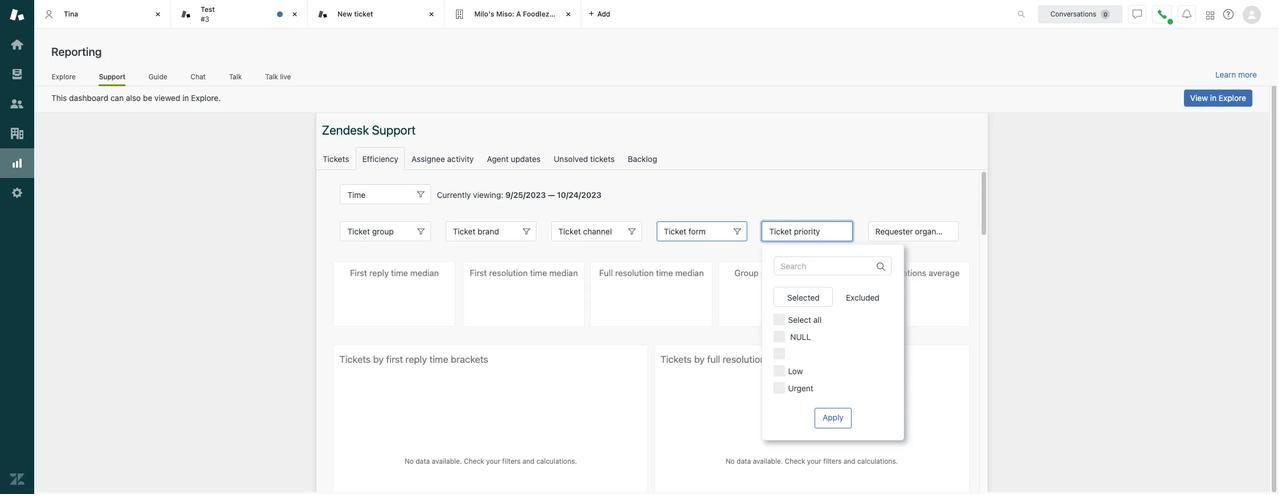 Task type: describe. For each thing, give the bounding box(es) containing it.
miso:
[[497, 10, 515, 18]]

main element
[[0, 0, 34, 494]]

test #3
[[201, 5, 215, 23]]

more
[[1239, 70, 1258, 79]]

#3
[[201, 15, 209, 23]]

zendesk products image
[[1207, 11, 1215, 19]]

can
[[111, 93, 124, 103]]

be
[[143, 93, 152, 103]]

new
[[338, 10, 353, 18]]

learn more link
[[1216, 70, 1258, 80]]

close image inside tab
[[289, 9, 301, 20]]

tina
[[64, 10, 78, 18]]

customers image
[[10, 96, 25, 111]]

zendesk support image
[[10, 7, 25, 22]]

conversations button
[[1039, 5, 1123, 23]]

subsidiary
[[552, 10, 587, 18]]

new ticket tab
[[308, 0, 445, 29]]

get help image
[[1224, 9, 1234, 19]]

chat link
[[191, 72, 206, 84]]

talk for talk
[[229, 72, 242, 81]]

explore inside button
[[1220, 93, 1247, 103]]

test
[[201, 5, 215, 14]]

a
[[517, 10, 521, 18]]

notifications image
[[1183, 9, 1192, 19]]

this dashboard can also be viewed in explore.
[[51, 93, 221, 103]]

learn more
[[1216, 70, 1258, 79]]

in inside button
[[1211, 93, 1217, 103]]

ticket
[[354, 10, 373, 18]]

viewed
[[155, 93, 180, 103]]

organizations image
[[10, 126, 25, 141]]

support
[[99, 72, 126, 81]]

reporting image
[[10, 156, 25, 171]]

guide
[[149, 72, 167, 81]]

add
[[598, 9, 611, 18]]

this
[[51, 93, 67, 103]]

view in explore button
[[1185, 90, 1253, 107]]



Task type: vqa. For each thing, say whether or not it's contained in the screenshot.
Talk live Link
yes



Task type: locate. For each thing, give the bounding box(es) containing it.
2 in from the left
[[1211, 93, 1217, 103]]

live
[[280, 72, 291, 81]]

tab
[[171, 0, 308, 29]]

explore up this
[[52, 72, 76, 81]]

tabs tab list
[[34, 0, 1006, 29]]

view
[[1191, 93, 1209, 103]]

1 horizontal spatial in
[[1211, 93, 1217, 103]]

close image left add 'popup button'
[[563, 9, 574, 20]]

guide link
[[148, 72, 168, 84]]

dashboard
[[69, 93, 108, 103]]

0 vertical spatial explore
[[52, 72, 76, 81]]

chat
[[191, 72, 206, 81]]

talk right the chat
[[229, 72, 242, 81]]

add button
[[582, 0, 618, 28]]

explore down learn more link
[[1220, 93, 1247, 103]]

close image for tina
[[152, 9, 164, 20]]

support link
[[99, 72, 126, 86]]

tina tab
[[34, 0, 171, 29]]

0 horizontal spatial explore
[[52, 72, 76, 81]]

in right 'viewed'
[[183, 93, 189, 103]]

learn
[[1216, 70, 1237, 79]]

close image
[[152, 9, 164, 20], [563, 9, 574, 20]]

2 talk from the left
[[265, 72, 278, 81]]

1 horizontal spatial talk
[[265, 72, 278, 81]]

also
[[126, 93, 141, 103]]

milo's miso: a foodlez subsidiary
[[475, 10, 587, 18]]

milo's miso: a foodlez subsidiary tab
[[445, 0, 587, 29]]

1 close image from the left
[[289, 9, 301, 20]]

0 horizontal spatial in
[[183, 93, 189, 103]]

talk link
[[229, 72, 242, 84]]

button displays agent's chat status as invisible. image
[[1133, 9, 1143, 19]]

1 horizontal spatial close image
[[563, 9, 574, 20]]

close image left the new
[[289, 9, 301, 20]]

close image inside milo's miso: a foodlez subsidiary tab
[[563, 9, 574, 20]]

close image for milo's miso: a foodlez subsidiary
[[563, 9, 574, 20]]

explore
[[52, 72, 76, 81], [1220, 93, 1247, 103]]

talk left live
[[265, 72, 278, 81]]

foodlez
[[523, 10, 550, 18]]

talk for talk live
[[265, 72, 278, 81]]

views image
[[10, 67, 25, 82]]

0 horizontal spatial close image
[[152, 9, 164, 20]]

2 close image from the left
[[563, 9, 574, 20]]

reporting
[[51, 45, 102, 58]]

view in explore
[[1191, 93, 1247, 103]]

close image left "#3"
[[152, 9, 164, 20]]

talk live
[[265, 72, 291, 81]]

1 talk from the left
[[229, 72, 242, 81]]

0 horizontal spatial close image
[[289, 9, 301, 20]]

close image left milo's
[[426, 9, 438, 20]]

close image inside tina tab
[[152, 9, 164, 20]]

explore.
[[191, 93, 221, 103]]

explore link
[[51, 72, 76, 84]]

talk
[[229, 72, 242, 81], [265, 72, 278, 81]]

1 horizontal spatial explore
[[1220, 93, 1247, 103]]

1 close image from the left
[[152, 9, 164, 20]]

admin image
[[10, 185, 25, 200]]

close image inside new ticket tab
[[426, 9, 438, 20]]

close image
[[289, 9, 301, 20], [426, 9, 438, 20]]

tab containing test
[[171, 0, 308, 29]]

0 horizontal spatial talk
[[229, 72, 242, 81]]

in right view
[[1211, 93, 1217, 103]]

in
[[183, 93, 189, 103], [1211, 93, 1217, 103]]

talk live link
[[265, 72, 292, 84]]

1 horizontal spatial close image
[[426, 9, 438, 20]]

1 in from the left
[[183, 93, 189, 103]]

milo's
[[475, 10, 495, 18]]

1 vertical spatial explore
[[1220, 93, 1247, 103]]

new ticket
[[338, 10, 373, 18]]

2 close image from the left
[[426, 9, 438, 20]]

conversations
[[1051, 9, 1097, 18]]

get started image
[[10, 37, 25, 52]]

zendesk image
[[10, 472, 25, 487]]



